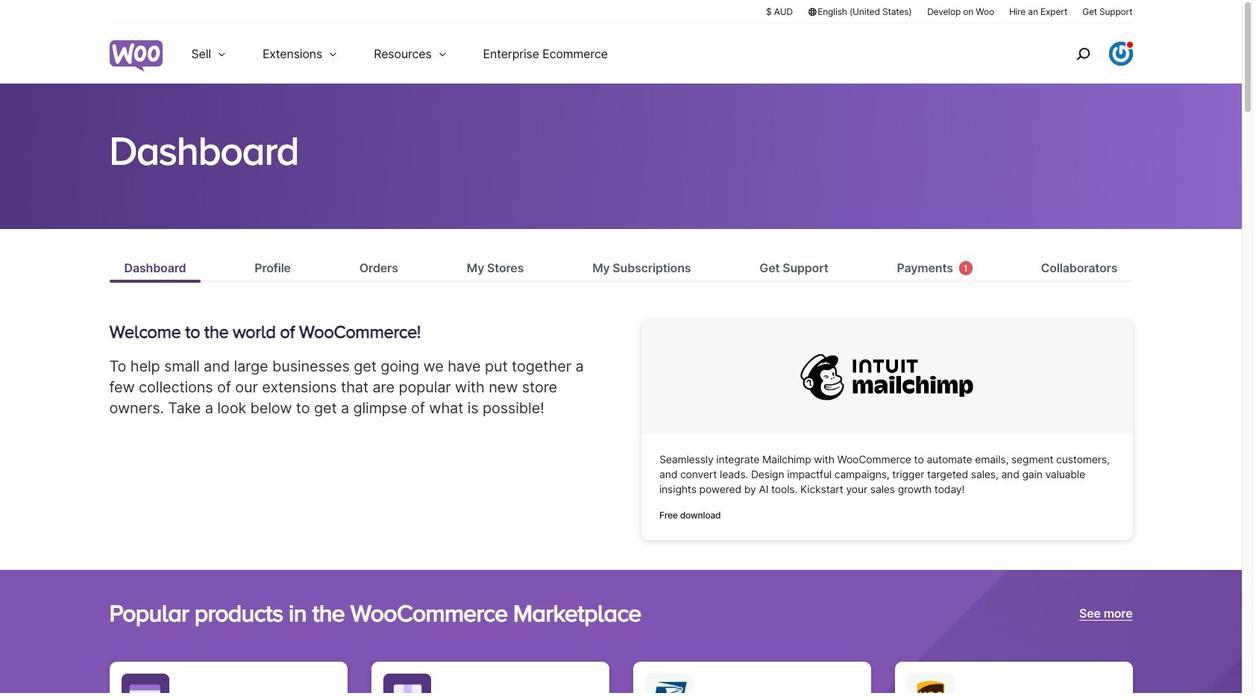 Task type: vqa. For each thing, say whether or not it's contained in the screenshot.
open account menu icon
yes



Task type: describe. For each thing, give the bounding box(es) containing it.
open account menu image
[[1109, 42, 1133, 66]]



Task type: locate. For each thing, give the bounding box(es) containing it.
service navigation menu element
[[1045, 29, 1133, 78]]

search image
[[1071, 42, 1095, 66]]



